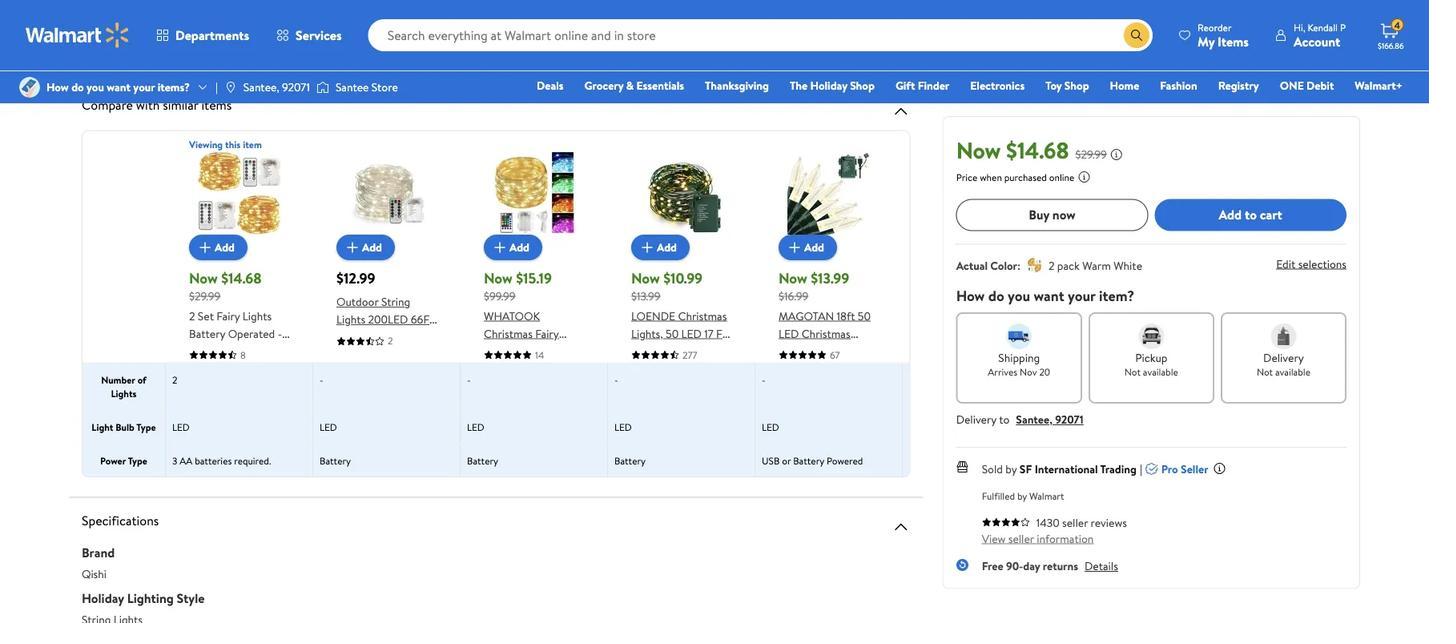Task type: describe. For each thing, give the bounding box(es) containing it.
battery up twinkle
[[484, 466, 520, 482]]

1 horizontal spatial warm
[[1082, 257, 1111, 273]]

1
[[691, 413, 695, 429]]

- left plug-
[[467, 372, 471, 386]]

usb inside cell
[[762, 453, 780, 467]]

2 cell
[[166, 363, 313, 409]]

0 vertical spatial color
[[990, 257, 1017, 273]]

home inside now $10.99 $13.99 loende christmas lights, 50 led 17 ft battery operated fairy lights for home party garden christmas decoration, 1 pack
[[631, 378, 661, 394]]

powered inside now $13.99 $16.99 magotan 18ft 50 led christmas lights battery string lights timer memory function usb & battery powered waterproof string lights fo
[[779, 413, 821, 429]]

- cell down 277
[[608, 363, 755, 409]]

add button for $15.19
[[484, 234, 542, 260]]

see our disclaimer button
[[793, 46, 881, 61]]

any
[[391, 18, 408, 33]]

required.
[[234, 453, 271, 467]]

aim
[[119, 46, 136, 61]]

view seller information
[[982, 530, 1094, 546]]

remove batteries from the battery case if product is not in use. check your batteries before installing, stop using if you find any damage or leaking signs of the batteries.
[[101, 4, 605, 33]]

decoration,
[[631, 413, 689, 429]]

led inside now $13.99 $16.99 magotan 18ft 50 led christmas lights battery string lights timer memory function usb & battery powered waterproof string lights fo
[[779, 325, 799, 341]]

0 horizontal spatial santee,
[[243, 79, 279, 95]]

led up the aa
[[172, 420, 190, 433]]

row containing now $14.68
[[83, 137, 1345, 517]]

twinkle
[[484, 501, 519, 517]]

for inside the $12.99 outdoor string lights 200led 66ft battery operated led rope lights with remote indoor timer fairy lights for patio easter christmas party cool white
[[336, 399, 351, 415]]

price when purchased online
[[956, 170, 1074, 184]]

holiday lighting style
[[82, 590, 205, 607]]

details
[[1085, 558, 1118, 574]]

1 horizontal spatial if
[[340, 18, 347, 33]]

row containing power type
[[83, 443, 1345, 477]]

lights, inside now $15.19 $99.99 whatook christmas fairy lights, string lights battery operated & usb plug-in 39ft 120 led 16 color changing with remote timer, waterproof 3aa battery and usb powered led twinkle lights
[[484, 343, 516, 358]]

edit
[[1276, 256, 1296, 272]]

learn more about strikethrough prices image
[[1110, 148, 1123, 160]]

or inside usb or battery powered cell
[[782, 453, 791, 467]]

led
[[189, 343, 206, 358]]

0 vertical spatial holiday
[[810, 78, 847, 93]]

plug-
[[507, 378, 533, 394]]

battery up plug-
[[484, 360, 520, 376]]

changing
[[484, 413, 530, 429]]

registry link
[[1211, 77, 1266, 94]]

details button
[[1085, 558, 1118, 574]]

outdoor string lights 200led 66ft battery operated led rope lights with remote indoor timer fairy lights for patio easter christmas party cool white image
[[345, 151, 429, 234]]

santee
[[336, 79, 369, 95]]

now $13.99 group
[[779, 151, 880, 464]]

battery down changing
[[467, 453, 498, 467]]

verified
[[738, 46, 775, 61]]

add button for $14.68
[[189, 234, 248, 260]]

operated inside now $14.68 $29.99 2 set fairy lights battery operated - led string lights 8 modes 33ft 100 led starry lights - copper wire firefly lights for wedding birthday party christmas decoration - warm white
[[228, 325, 275, 341]]

indoor
[[401, 364, 433, 380]]

2 led cell from the left
[[313, 410, 461, 443]]

kendall
[[1308, 20, 1338, 34]]

battery down the function
[[812, 396, 849, 411]]

item
[[243, 137, 262, 151]]

$10.99
[[663, 268, 703, 288]]

is
[[347, 4, 354, 19]]

- up the 2 cell on the left bottom of the page
[[278, 325, 282, 341]]

operated inside the $12.99 outdoor string lights 200led 66ft battery operated led rope lights with remote indoor timer fairy lights for patio easter christmas party cool white
[[375, 329, 422, 344]]

led inside the $12.99 outdoor string lights 200led 66ft battery operated led rope lights with remote indoor timer fairy lights for patio easter christmas party cool white
[[336, 346, 357, 362]]

services
[[296, 26, 342, 44]]

white inside the $12.99 outdoor string lights 200led 66ft battery operated led rope lights with remote indoor timer fairy lights for patio easter christmas party cool white
[[362, 435, 391, 450]]

50 inside now $10.99 $13.99 loende christmas lights, 50 led 17 ft battery operated fairy lights for home party garden christmas decoration, 1 pack
[[666, 325, 679, 341]]

led left 16
[[484, 396, 504, 411]]

battery down decoration,
[[614, 453, 646, 467]]

8 inside now $14.68 $29.99 2 set fairy lights battery operated - led string lights 8 modes 33ft 100 led starry lights - copper wire firefly lights for wedding birthday party christmas decoration - warm white
[[273, 343, 279, 358]]

santee, 92071 button
[[1016, 412, 1084, 427]]

led left timer,
[[467, 420, 484, 433]]

usb or battery powered
[[762, 453, 863, 467]]

battery left sold
[[909, 453, 941, 467]]

& inside now $13.99 $16.99 magotan 18ft 50 led christmas lights battery string lights timer memory function usb & battery powered waterproof string lights fo
[[802, 396, 810, 411]]

brand qishi
[[82, 544, 115, 582]]

here,
[[630, 46, 655, 61]]

bulb
[[116, 420, 134, 433]]

grocery & essentials
[[584, 78, 684, 93]]

magotan
[[779, 308, 834, 323]]

the
[[790, 78, 808, 93]]

$13.99 inside now $10.99 $13.99 loende christmas lights, 50 led 17 ft battery operated fairy lights for home party garden christmas decoration, 1 pack
[[631, 288, 661, 304]]

not inside remove batteries from the battery case if product is not in use. check your batteries before installing, stop using if you find any damage or leaking signs of the batteries.
[[357, 4, 373, 19]]

usb inside now $13.99 $16.99 magotan 18ft 50 led christmas lights battery string lights timer memory function usb & battery powered waterproof string lights fo
[[779, 396, 800, 411]]

led inside now $14.68 $29.99 2 set fairy lights battery operated - led string lights 8 modes 33ft 100 led starry lights - copper wire firefly lights for wedding birthday party christmas decoration - warm white
[[269, 360, 289, 376]]

you up compare
[[87, 79, 104, 95]]

want for items?
[[107, 79, 131, 95]]

0 vertical spatial to
[[139, 46, 149, 61]]

buy now button
[[956, 199, 1148, 231]]

easter
[[381, 399, 412, 415]]

you left see
[[591, 46, 608, 61]]

battery up the function
[[810, 343, 847, 358]]

account
[[1294, 32, 1340, 50]]

1 vertical spatial holiday
[[82, 590, 124, 607]]

from
[[189, 4, 213, 19]]

santee store
[[336, 79, 398, 95]]

registry
[[1218, 78, 1259, 93]]

row containing number of lights
[[83, 362, 1345, 409]]

purchased
[[1004, 170, 1047, 184]]

led down the 3aa
[[529, 484, 549, 499]]

pro seller info image
[[1213, 462, 1226, 475]]

led inside now $10.99 $13.99 loende christmas lights, 50 led 17 ft battery operated fairy lights for home party garden christmas decoration, 1 pack
[[681, 325, 702, 341]]

- right "100"
[[320, 372, 323, 386]]

5 led cell from the left
[[755, 410, 903, 443]]

view
[[982, 530, 1006, 546]]

now for now $14.68 $29.99 2 set fairy lights battery operated - led string lights 8 modes 33ft 100 led starry lights - copper wire firefly lights for wedding birthday party christmas decoration - warm white
[[189, 268, 218, 288]]

 image for how do you want your items?
[[19, 77, 40, 98]]

my
[[1198, 32, 1215, 50]]

1 horizontal spatial the
[[540, 18, 557, 33]]

0 horizontal spatial 8
[[240, 348, 246, 361]]

price
[[956, 170, 978, 184]]

items
[[1218, 32, 1249, 50]]

fairy inside the $12.99 outdoor string lights 200led 66ft battery operated led rope lights with remote indoor timer fairy lights for patio easter christmas party cool white
[[367, 382, 390, 397]]

batteries left from
[[143, 4, 186, 19]]

battery inside now $14.68 $29.99 2 set fairy lights battery operated - led string lights 8 modes 33ft 100 led starry lights - copper wire firefly lights for wedding birthday party christmas decoration - warm white
[[189, 325, 225, 341]]

international
[[1035, 461, 1098, 476]]

led left 1
[[614, 420, 632, 433]]

sf
[[1020, 461, 1032, 476]]

one debit
[[1280, 78, 1334, 93]]

you down ":" at the top right of page
[[1008, 286, 1030, 306]]

20
[[1039, 365, 1050, 378]]

0 horizontal spatial with
[[136, 96, 160, 113]]

waterproof inside now $15.19 $99.99 whatook christmas fairy lights, string lights battery operated & usb plug-in 39ft 120 led 16 color changing with remote timer, waterproof 3aa battery and usb powered led twinkle lights
[[484, 449, 540, 464]]

now $14.68 group
[[189, 151, 290, 499]]

in inside remove batteries from the battery case if product is not in use. check your batteries before installing, stop using if you find any damage or leaking signs of the batteries.
[[376, 4, 385, 19]]

delivery for not
[[1263, 350, 1304, 365]]

see
[[611, 46, 627, 61]]

3 battery cell from the left
[[608, 444, 755, 477]]

batteries up show
[[159, 18, 202, 33]]

1 vertical spatial not
[[719, 46, 736, 61]]

hi,
[[1294, 20, 1305, 34]]

shipping
[[998, 350, 1040, 365]]

2 left "pack"
[[1049, 257, 1055, 273]]

battery down the memory
[[793, 453, 824, 467]]

0 horizontal spatial the
[[215, 4, 231, 19]]

4.128 stars out of 5, based on 1430 seller reviews element
[[982, 517, 1030, 527]]

thanksgiving link
[[698, 77, 776, 94]]

with inside the $12.99 outdoor string lights 200led 66ft battery operated led rope lights with remote indoor timer fairy lights for patio easter christmas party cool white
[[336, 364, 357, 380]]

battery inside the $12.99 outdoor string lights 200led 66ft battery operated led rope lights with remote indoor timer fairy lights for patio easter christmas party cool white
[[336, 329, 373, 344]]

2 pack warm white
[[1049, 257, 1142, 273]]

signs
[[501, 18, 525, 33]]

now $13.99 $16.99 magotan 18ft 50 led christmas lights battery string lights timer memory function usb & battery powered waterproof string lights fo
[[779, 268, 878, 464]]

product inside remove batteries from the battery case if product is not in use. check your batteries before installing, stop using if you find any damage or leaking signs of the batteries.
[[306, 4, 344, 19]]

when
[[980, 170, 1002, 184]]

18ft
[[837, 308, 855, 323]]

modes
[[189, 360, 221, 376]]

birthday
[[189, 431, 230, 447]]

actual
[[956, 257, 988, 273]]

2 inside $12.99 group
[[388, 334, 393, 347]]

1 vertical spatial product
[[245, 46, 284, 61]]

$15.19
[[516, 268, 552, 288]]

reorder my items
[[1198, 20, 1249, 50]]

add to cart image for now $15.19
[[490, 238, 509, 257]]

item?
[[1099, 286, 1135, 306]]

party inside now $10.99 $13.99 loende christmas lights, 50 led 17 ft battery operated fairy lights for home party garden christmas decoration, 1 pack
[[664, 378, 689, 394]]

pack
[[1057, 257, 1080, 273]]

available for delivery
[[1275, 365, 1310, 378]]

seller
[[1181, 461, 1208, 476]]

power
[[100, 453, 126, 467]]

battery inside now $10.99 $13.99 loende christmas lights, 50 led 17 ft battery operated fairy lights for home party garden christmas decoration, 1 pack
[[631, 343, 667, 358]]

qishi
[[82, 566, 107, 582]]

0 horizontal spatial if
[[296, 4, 303, 19]]

- cell down 67
[[755, 363, 903, 409]]

christmas up 17
[[678, 308, 727, 323]]

0 vertical spatial white
[[1114, 257, 1142, 273]]

of inside "number of lights"
[[137, 372, 146, 386]]

add for $10.99
[[657, 239, 677, 255]]

similar
[[163, 96, 198, 113]]

type inside row header
[[136, 420, 156, 433]]

arrives
[[988, 365, 1018, 378]]

style
[[177, 590, 205, 607]]

decoration
[[189, 466, 244, 482]]

magotan 18ft 50 led christmas lights battery string lights timer memory function usb & battery powered waterproof string lights fo image
[[787, 151, 871, 234]]

for inside now $14.68 $29.99 2 set fairy lights battery operated - led string lights 8 modes 33ft 100 led starry lights - copper wire firefly lights for wedding birthday party christmas decoration - warm white
[[221, 413, 235, 429]]

one
[[1280, 78, 1304, 93]]

thanksgiving
[[705, 78, 769, 93]]

120
[[568, 378, 584, 394]]

garden
[[692, 378, 728, 394]]

leaking
[[464, 18, 498, 33]]

led down the memory
[[762, 420, 779, 433]]

what
[[565, 46, 588, 61]]

fashion link
[[1153, 77, 1205, 94]]

departments button
[[143, 16, 263, 54]]

batteries inside cell
[[195, 453, 232, 467]]

pro seller
[[1161, 461, 1208, 476]]

add button for $13.99
[[779, 234, 837, 260]]

0 vertical spatial home
[[1110, 78, 1139, 93]]

reorder
[[1198, 20, 1232, 34]]

string inside now $14.68 $29.99 2 set fairy lights battery operated - led string lights 8 modes 33ft 100 led starry lights - copper wire firefly lights for wedding birthday party christmas decoration - warm white
[[209, 343, 238, 358]]

with inside now $15.19 $99.99 whatook christmas fairy lights, string lights battery operated & usb plug-in 39ft 120 led 16 color changing with remote timer, waterproof 3aa battery and usb powered led twinkle lights
[[533, 413, 553, 429]]

Walmart Site-Wide search field
[[368, 19, 1153, 51]]

row containing light bulb type
[[83, 409, 1345, 443]]

fo
[[810, 449, 820, 464]]

fairy inside now $14.68 $29.99 2 set fairy lights battery operated - led string lights 8 modes 33ft 100 led starry lights - copper wire firefly lights for wedding birthday party christmas decoration - warm white
[[217, 308, 240, 323]]

0 horizontal spatial and
[[471, 46, 489, 61]]

waterproof inside now $13.99 $16.99 magotan 18ft 50 led christmas lights battery string lights timer memory function usb & battery powered waterproof string lights fo
[[779, 431, 835, 447]]

christmas inside the $12.99 outdoor string lights 200led 66ft battery operated led rope lights with remote indoor timer fairy lights for patio easter christmas party cool white
[[336, 417, 385, 433]]

1 horizontal spatial |
[[1140, 461, 1142, 476]]

usb down the 3aa
[[543, 466, 564, 482]]

string right 67
[[849, 343, 878, 358]]

viewing this item
[[189, 137, 262, 151]]

loende christmas lights, 50 led 17 ft battery operated fairy lights for home party garden christmas decoration, 1 pack image
[[640, 151, 723, 234]]

$29.99 inside now $14.68 $29.99 2 set fairy lights battery operated - led string lights 8 modes 33ft 100 led starry lights - copper wire firefly lights for wedding birthday party christmas decoration - warm white
[[189, 288, 221, 304]]

string inside now $15.19 $99.99 whatook christmas fairy lights, string lights battery operated & usb plug-in 39ft 120 led 16 color changing with remote timer, waterproof 3aa battery and usb powered led twinkle lights
[[518, 343, 547, 358]]

now for now $13.99 $16.99 magotan 18ft 50 led christmas lights battery string lights timer memory function usb & battery powered waterproof string lights fo
[[779, 268, 807, 288]]

- cell down 50 cell
[[903, 410, 1050, 443]]

or inside remove batteries from the battery case if product is not in use. check your batteries before installing, stop using if you find any damage or leaking signs of the batteries.
[[451, 18, 461, 33]]

wire
[[228, 396, 251, 411]]

1 vertical spatial 92071
[[1055, 412, 1084, 427]]

1 horizontal spatial santee,
[[1016, 412, 1052, 427]]

power type
[[100, 453, 147, 467]]

finder
[[918, 78, 949, 93]]

2 shop from the left
[[1064, 78, 1089, 93]]

intent image for shipping image
[[1006, 323, 1032, 349]]

toy shop link
[[1038, 77, 1096, 94]]

battery down cool
[[320, 453, 351, 467]]

50 inside cell
[[909, 372, 920, 386]]

compare with similar items image
[[891, 101, 911, 121]]

you right show
[[180, 46, 197, 61]]

in inside now $15.19 $99.99 whatook christmas fairy lights, string lights battery operated & usb plug-in 39ft 120 led 16 color changing with remote timer, waterproof 3aa battery and usb powered led twinkle lights
[[533, 378, 542, 394]]

warm inside now $14.68 $29.99 2 set fairy lights battery operated - led string lights 8 modes 33ft 100 led starry lights - copper wire firefly lights for wedding birthday party christmas decoration - warm white
[[253, 466, 282, 482]]

one debit link
[[1273, 77, 1341, 94]]

of inside remove batteries from the battery case if product is not in use. check your batteries before installing, stop using if you find any damage or leaking signs of the batteries.
[[527, 18, 538, 33]]

patio
[[354, 399, 378, 415]]



Task type: vqa. For each thing, say whether or not it's contained in the screenshot.


Task type: locate. For each thing, give the bounding box(es) containing it.
0 vertical spatial of
[[527, 18, 538, 33]]

0 horizontal spatial home
[[631, 378, 661, 394]]

- cell down rope
[[313, 363, 461, 409]]

specifications image
[[891, 517, 911, 537]]

1 vertical spatial or
[[782, 453, 791, 467]]

92071 up international
[[1055, 412, 1084, 427]]

add to cart image inside $12.99 group
[[343, 238, 362, 257]]

0 horizontal spatial warm
[[253, 466, 282, 482]]

1 vertical spatial color
[[519, 396, 547, 411]]

0 vertical spatial |
[[215, 79, 218, 95]]

fairy
[[217, 308, 240, 323], [535, 325, 559, 341], [631, 360, 655, 376], [367, 382, 390, 397]]

2 horizontal spatial 50
[[909, 372, 920, 386]]

ft
[[716, 325, 728, 341]]

available
[[1143, 365, 1178, 378], [1275, 365, 1310, 378]]

if right case
[[296, 4, 303, 19]]

$14.68 for now $14.68 $29.99 2 set fairy lights battery operated - led string lights 8 modes 33ft 100 led starry lights - copper wire firefly lights for wedding birthday party christmas decoration - warm white
[[221, 268, 262, 288]]

with up patio
[[336, 364, 357, 380]]

2 horizontal spatial powered
[[827, 453, 863, 467]]

or left fo
[[782, 453, 791, 467]]

0 vertical spatial warm
[[1082, 257, 1111, 273]]

add up $15.19
[[509, 239, 529, 255]]

1 horizontal spatial holiday
[[810, 78, 847, 93]]

1 battery cell from the left
[[313, 444, 461, 477]]

now $10.99 $13.99 loende christmas lights, 50 led 17 ft battery operated fairy lights for home party garden christmas decoration, 1 pack
[[631, 268, 728, 429]]

brand
[[82, 544, 115, 562]]

now for now $10.99 $13.99 loende christmas lights, 50 led 17 ft battery operated fairy lights for home party garden christmas decoration, 1 pack
[[631, 268, 660, 288]]

fairy right set
[[217, 308, 240, 323]]

now $14.68
[[956, 134, 1069, 165]]

check
[[101, 18, 132, 33]]

others
[[492, 46, 523, 61]]

1 add to cart image from the left
[[343, 238, 362, 257]]

1 vertical spatial santee,
[[1016, 412, 1052, 427]]

0 vertical spatial not
[[357, 4, 373, 19]]

we
[[101, 46, 116, 61]]

string up plug-
[[518, 343, 547, 358]]

how down actual
[[956, 286, 985, 306]]

fashion
[[1160, 78, 1197, 93]]

add button inside now $14.68 'group'
[[189, 234, 248, 260]]

with down items?
[[136, 96, 160, 113]]

- cell down 14
[[461, 363, 608, 409]]

whatook
[[484, 308, 540, 323]]

2 row from the top
[[83, 362, 1345, 409]]

$14.68 for now $14.68
[[1006, 134, 1069, 165]]

battery cell down easter
[[313, 444, 461, 477]]

fulfilled by walmart
[[982, 489, 1064, 503]]

add inside button
[[1219, 206, 1242, 224]]

2 not from the left
[[1257, 365, 1273, 378]]

available down intent image for pickup
[[1143, 365, 1178, 378]]

1 row from the top
[[83, 137, 1345, 517]]

0 vertical spatial 50
[[858, 308, 871, 323]]

4 row from the top
[[83, 443, 1345, 477]]

2 vertical spatial 50
[[909, 372, 920, 386]]

led up cool
[[320, 420, 337, 433]]

2 horizontal spatial and
[[658, 46, 675, 61]]

0 horizontal spatial add to cart image
[[343, 238, 362, 257]]

5 add button from the left
[[779, 234, 837, 260]]

how for how do you want your items?
[[46, 79, 69, 95]]

starry
[[189, 378, 218, 394]]

2 left set
[[189, 308, 195, 323]]

0 horizontal spatial or
[[451, 18, 461, 33]]

powered inside now $15.19 $99.99 whatook christmas fairy lights, string lights battery operated & usb plug-in 39ft 120 led 16 color changing with remote timer, waterproof 3aa battery and usb powered led twinkle lights
[[484, 484, 526, 499]]

- left the memory
[[762, 372, 765, 386]]

1 horizontal spatial want
[[1034, 286, 1064, 306]]

add to cart image up $99.99
[[490, 238, 509, 257]]

toy
[[1046, 78, 1062, 93]]

$13.99 up loende
[[631, 288, 661, 304]]

Search search field
[[368, 19, 1153, 51]]

available for pickup
[[1143, 365, 1178, 378]]

now $10.99 group
[[631, 151, 732, 429]]

color inside now $15.19 $99.99 whatook christmas fairy lights, string lights battery operated & usb plug-in 39ft 120 led 16 color changing with remote timer, waterproof 3aa battery and usb powered led twinkle lights
[[519, 396, 547, 411]]

2 horizontal spatial for
[[689, 360, 703, 376]]

50 inside now $13.99 $16.99 magotan 18ft 50 led christmas lights battery string lights timer memory function usb & battery powered waterproof string lights fo
[[858, 308, 871, 323]]

in left 39ft
[[533, 378, 542, 394]]

led
[[681, 325, 702, 341], [779, 325, 799, 341], [336, 346, 357, 362], [269, 360, 289, 376], [484, 396, 504, 411], [172, 420, 190, 433], [320, 420, 337, 433], [467, 420, 484, 433], [614, 420, 632, 433], [762, 420, 779, 433], [529, 484, 549, 499]]

0 horizontal spatial add to cart image
[[195, 238, 215, 257]]

remote inside now $15.19 $99.99 whatook christmas fairy lights, string lights battery operated & usb plug-in 39ft 120 led 16 color changing with remote timer, waterproof 3aa battery and usb powered led twinkle lights
[[484, 431, 522, 447]]

lights, down whatook
[[484, 343, 516, 358]]

by right fulfilled
[[1017, 489, 1027, 503]]

0 horizontal spatial waterproof
[[484, 449, 540, 464]]

0 horizontal spatial  image
[[19, 77, 40, 98]]

manufacturers,
[[350, 46, 423, 61]]

2 horizontal spatial with
[[533, 413, 553, 429]]

0 horizontal spatial $13.99
[[631, 288, 661, 304]]

add for $15.19
[[509, 239, 529, 255]]

want for item?
[[1034, 286, 1064, 306]]

add up $12.99
[[362, 239, 382, 255]]

delivery down intent image for delivery
[[1263, 350, 1304, 365]]

copper
[[189, 396, 225, 411]]

add to cart image
[[195, 238, 215, 257], [490, 238, 509, 257], [638, 238, 657, 257]]

2 set fairy lights battery operated - led string lights 8 modes 33ft 100 led starry lights - copper wire firefly lights for wedding birthday party christmas decoration - warm white image
[[198, 151, 281, 234]]

add inside now $14.68 'group'
[[215, 239, 235, 255]]

christmas inside now $15.19 $99.99 whatook christmas fairy lights, string lights battery operated & usb plug-in 39ft 120 led 16 color changing with remote timer, waterproof 3aa battery and usb powered led twinkle lights
[[484, 325, 533, 341]]

1 vertical spatial remote
[[484, 431, 522, 447]]

2 available from the left
[[1275, 365, 1310, 378]]

fairy inside now $15.19 $99.99 whatook christmas fairy lights, string lights battery operated & usb plug-in 39ft 120 led 16 color changing with remote timer, waterproof 3aa battery and usb powered led twinkle lights
[[535, 325, 559, 341]]

50 right 18ft
[[858, 308, 871, 323]]

you left find
[[349, 18, 367, 33]]

light bulb type row header
[[83, 410, 166, 443]]

and left others
[[471, 46, 489, 61]]

powered up twinkle
[[484, 484, 526, 499]]

string inside the $12.99 outdoor string lights 200led 66ft battery operated led rope lights with remote indoor timer fairy lights for patio easter christmas party cool white
[[381, 294, 410, 309]]

available down intent image for delivery
[[1275, 365, 1310, 378]]

add to cart image down loende christmas lights, 50 led 17 ft battery operated fairy lights for home party garden christmas decoration, 1 pack image
[[638, 238, 657, 257]]

accurate
[[200, 46, 242, 61]]

compare
[[82, 96, 133, 113]]

- right 120
[[614, 372, 618, 386]]

services button
[[263, 16, 355, 54]]

seller for 1430
[[1062, 515, 1088, 530]]

lights inside now $10.99 $13.99 loende christmas lights, 50 led 17 ft battery operated fairy lights for home party garden christmas decoration, 1 pack
[[657, 360, 686, 376]]

light
[[92, 420, 113, 433]]

not for delivery
[[1257, 365, 1273, 378]]

 image
[[316, 79, 329, 95]]

add inside now $15.19 'group'
[[509, 239, 529, 255]]

- cell
[[313, 363, 461, 409], [461, 363, 608, 409], [608, 363, 755, 409], [755, 363, 903, 409], [903, 410, 1050, 443]]

1 horizontal spatial to
[[999, 412, 1010, 427]]

2 add to cart image from the left
[[490, 238, 509, 257]]

party inside now $14.68 $29.99 2 set fairy lights battery operated - led string lights 8 modes 33ft 100 led starry lights - copper wire firefly lights for wedding birthday party christmas decoration - warm white
[[232, 431, 258, 447]]

want down "pack"
[[1034, 286, 1064, 306]]

add to cart image for now $14.68
[[195, 238, 215, 257]]

legal information image
[[1078, 170, 1091, 183]]

intent image for delivery image
[[1271, 323, 1296, 349]]

2 horizontal spatial &
[[802, 396, 810, 411]]

battery
[[189, 325, 225, 341], [336, 329, 373, 344], [631, 343, 667, 358], [810, 343, 847, 358], [484, 360, 520, 376], [812, 396, 849, 411], [320, 453, 351, 467], [467, 453, 498, 467], [614, 453, 646, 467], [793, 453, 824, 467], [909, 453, 941, 467], [484, 466, 520, 482]]

0 horizontal spatial white
[[189, 484, 218, 499]]

edit selections
[[1276, 256, 1347, 272]]

to for add to cart
[[1245, 206, 1257, 224]]

to right aim
[[139, 46, 149, 61]]

or left leaking
[[451, 18, 461, 33]]

your down "pack"
[[1068, 286, 1096, 306]]

50 cell
[[903, 363, 1050, 409]]

available inside delivery not available
[[1275, 365, 1310, 378]]

remove
[[101, 4, 141, 19]]

0 horizontal spatial 92071
[[282, 79, 310, 95]]

3 aa batteries required. cell
[[166, 444, 313, 477]]

gift finder link
[[888, 77, 957, 94]]

0 horizontal spatial $29.99
[[189, 288, 221, 304]]

add button for $10.99
[[631, 234, 690, 260]]

add to cart image for now
[[785, 238, 804, 257]]

for inside now $10.99 $13.99 loende christmas lights, 50 led 17 ft battery operated fairy lights for home party garden christmas decoration, 1 pack
[[689, 360, 703, 376]]

sold
[[982, 461, 1003, 476]]

operated inside now $10.99 $13.99 loende christmas lights, 50 led 17 ft battery operated fairy lights for home party garden christmas decoration, 1 pack
[[670, 343, 717, 358]]

4 battery cell from the left
[[903, 444, 1050, 477]]

now inside now $10.99 $13.99 loende christmas lights, 50 led 17 ft battery operated fairy lights for home party garden christmas decoration, 1 pack
[[631, 268, 660, 288]]

firefly
[[253, 396, 284, 411]]

cool
[[336, 435, 360, 450]]

add button up $10.99 on the left of page
[[631, 234, 690, 260]]

2 add button from the left
[[336, 234, 395, 260]]

now inside now $15.19 $99.99 whatook christmas fairy lights, string lights battery operated & usb plug-in 39ft 120 led 16 color changing with remote timer, waterproof 3aa battery and usb powered led twinkle lights
[[484, 268, 513, 288]]

0 vertical spatial waterproof
[[779, 431, 835, 447]]

now for now $14.68
[[956, 134, 1001, 165]]

1 vertical spatial how
[[956, 286, 985, 306]]

1 vertical spatial lights,
[[484, 343, 516, 358]]

1 vertical spatial 50
[[666, 325, 679, 341]]

remote down changing
[[484, 431, 522, 447]]

now
[[1052, 206, 1076, 224]]

add to cart image
[[343, 238, 362, 257], [785, 238, 804, 257]]

by
[[1006, 461, 1017, 476], [1017, 489, 1027, 503]]

1 add to cart image from the left
[[195, 238, 215, 257]]

- down "100"
[[253, 378, 257, 394]]

lights, down loende
[[631, 325, 663, 341]]

2 battery cell from the left
[[461, 444, 608, 477]]

$13.99 right $16.99
[[811, 268, 849, 288]]

by for fulfilled
[[1017, 489, 1027, 503]]

and inside now $15.19 $99.99 whatook christmas fairy lights, string lights battery operated & usb plug-in 39ft 120 led 16 color changing with remote timer, waterproof 3aa battery and usb powered led twinkle lights
[[523, 466, 540, 482]]

whatook christmas fairy lights, string lights battery operated & usb plug-in 39ft 120 led 16 color changing with remote timer, waterproof 3aa battery and usb powered led twinkle lights image
[[493, 151, 576, 234]]

remote inside the $12.99 outdoor string lights 200led 66ft battery operated led rope lights with remote indoor timer fairy lights for patio easter christmas party cool white
[[360, 364, 398, 380]]

1 horizontal spatial delivery
[[1263, 350, 1304, 365]]

power type row header
[[83, 444, 166, 477]]

 image for santee, 92071
[[224, 81, 237, 94]]

1 horizontal spatial for
[[336, 399, 351, 415]]

1 vertical spatial &
[[572, 360, 580, 376]]

1 horizontal spatial shop
[[1064, 78, 1089, 93]]

grocery & essentials link
[[577, 77, 691, 94]]

damage
[[410, 18, 448, 33]]

39ft
[[544, 378, 565, 394]]

add to cart image inside now $13.99 group
[[785, 238, 804, 257]]

1 vertical spatial home
[[631, 378, 661, 394]]

if left is
[[340, 18, 347, 33]]

led left 17
[[681, 325, 702, 341]]

for up garden
[[689, 360, 703, 376]]

2 horizontal spatial white
[[1114, 257, 1142, 273]]

party inside the $12.99 outdoor string lights 200led 66ft battery operated led rope lights with remote indoor timer fairy lights for patio easter christmas party cool white
[[388, 417, 414, 433]]

fairy inside now $10.99 $13.99 loende christmas lights, 50 led 17 ft battery operated fairy lights for home party garden christmas decoration, 1 pack
[[631, 360, 655, 376]]

party left garden
[[664, 378, 689, 394]]

battery cell down changing
[[461, 444, 608, 477]]

to inside button
[[1245, 206, 1257, 224]]

0 vertical spatial $14.68
[[1006, 134, 1069, 165]]

1 horizontal spatial and
[[523, 466, 540, 482]]

santee, down nov
[[1016, 412, 1052, 427]]

now $14.68 $29.99 2 set fairy lights battery operated - led string lights 8 modes 33ft 100 led starry lights - copper wire firefly lights for wedding birthday party christmas decoration - warm white
[[189, 268, 289, 499]]

- right decoration
[[246, 466, 251, 482]]

1 vertical spatial powered
[[827, 453, 863, 467]]

your for how do you want your items?
[[133, 79, 155, 95]]

row
[[83, 137, 1345, 517], [83, 362, 1345, 409], [83, 409, 1345, 443], [83, 443, 1345, 477]]

1 horizontal spatial $13.99
[[811, 268, 849, 288]]

search icon image
[[1130, 29, 1143, 42]]

2 inside the 2 cell
[[172, 372, 177, 386]]

0 horizontal spatial product
[[245, 46, 284, 61]]

fairy left 277
[[631, 360, 655, 376]]

$13.99 inside now $13.99 $16.99 magotan 18ft 50 led christmas lights battery string lights timer memory function usb & battery powered waterproof string lights fo
[[811, 268, 849, 288]]

1 available from the left
[[1143, 365, 1178, 378]]

1 horizontal spatial of
[[527, 18, 538, 33]]

1 horizontal spatial how
[[956, 286, 985, 306]]

add to cart image up $16.99
[[785, 238, 804, 257]]

electronics
[[970, 78, 1025, 93]]

1 horizontal spatial party
[[388, 417, 414, 433]]

2
[[1049, 257, 1055, 273], [189, 308, 195, 323], [388, 334, 393, 347], [172, 372, 177, 386]]

add up $10.99 on the left of page
[[657, 239, 677, 255]]

14
[[535, 348, 544, 361]]

seller for view
[[1008, 530, 1034, 546]]

1 vertical spatial to
[[1245, 206, 1257, 224]]

store
[[372, 79, 398, 95]]

specifications
[[82, 512, 159, 529]]

50 down loende
[[666, 325, 679, 341]]

delivery for to
[[956, 412, 997, 427]]

1 vertical spatial want
[[1034, 286, 1064, 306]]

operated inside now $15.19 $99.99 whatook christmas fairy lights, string lights battery operated & usb plug-in 39ft 120 led 16 color changing with remote timer, waterproof 3aa battery and usb powered led twinkle lights
[[523, 360, 570, 376]]

number of lights row header
[[83, 363, 166, 409]]

waterproof down timer,
[[484, 449, 540, 464]]

for down the wire
[[221, 413, 235, 429]]

0 horizontal spatial holiday
[[82, 590, 124, 607]]

1430 seller reviews
[[1036, 515, 1127, 530]]

the up provide
[[540, 18, 557, 33]]

walmart image
[[26, 22, 130, 48]]

0 vertical spatial remote
[[360, 364, 398, 380]]

your for how do you want your item?
[[1068, 286, 1096, 306]]

1 horizontal spatial lights,
[[631, 325, 663, 341]]

add inside $12.99 group
[[362, 239, 382, 255]]

now for now $15.19 $99.99 whatook christmas fairy lights, string lights battery operated & usb plug-in 39ft 120 led 16 color changing with remote timer, waterproof 3aa battery and usb powered led twinkle lights
[[484, 268, 513, 288]]

christmas inside now $13.99 $16.99 magotan 18ft 50 led christmas lights battery string lights timer memory function usb & battery powered waterproof string lights fo
[[802, 325, 850, 341]]

use.
[[387, 4, 406, 19]]

by left sf
[[1006, 461, 1017, 476]]

of right number
[[137, 372, 146, 386]]

led cell
[[166, 410, 313, 443], [313, 410, 461, 443], [461, 410, 608, 443], [608, 410, 755, 443], [755, 410, 903, 443]]

using
[[312, 18, 337, 33]]

available inside pickup not available
[[1143, 365, 1178, 378]]

now inside now $13.99 $16.99 magotan 18ft 50 led christmas lights battery string lights timer memory function usb & battery powered waterproof string lights fo
[[779, 268, 807, 288]]

add for $14.68
[[215, 239, 235, 255]]

add button for outdoor
[[336, 234, 395, 260]]

fairy up patio
[[367, 382, 390, 397]]

holiday right the
[[810, 78, 847, 93]]

christmas
[[678, 308, 727, 323], [484, 325, 533, 341], [802, 325, 850, 341], [631, 396, 680, 411], [336, 417, 385, 433], [189, 449, 238, 464]]

$14.68 inside now $14.68 $29.99 2 set fairy lights battery operated - led string lights 8 modes 33ft 100 led starry lights - copper wire firefly lights for wedding birthday party christmas decoration - warm white
[[221, 268, 262, 288]]

product down installing,
[[245, 46, 284, 61]]

1 vertical spatial timer
[[336, 382, 364, 397]]

timer inside now $13.99 $16.99 magotan 18ft 50 led christmas lights battery string lights timer memory function usb & battery powered waterproof string lights fo
[[810, 360, 838, 376]]

now $15.19 group
[[484, 151, 585, 517]]

0 horizontal spatial how
[[46, 79, 69, 95]]

add for outdoor
[[362, 239, 382, 255]]

type right the bulb
[[136, 420, 156, 433]]

now inside now $14.68 $29.99 2 set fairy lights battery operated - led string lights 8 modes 33ft 100 led starry lights - copper wire firefly lights for wedding birthday party christmas decoration - warm white
[[189, 268, 218, 288]]

0 vertical spatial type
[[136, 420, 156, 433]]

0 vertical spatial powered
[[779, 413, 821, 429]]

do for how do you want your item?
[[988, 286, 1004, 306]]

1 horizontal spatial available
[[1275, 365, 1310, 378]]

delivery inside delivery not available
[[1263, 350, 1304, 365]]

0 horizontal spatial powered
[[484, 484, 526, 499]]

remote down rope
[[360, 364, 398, 380]]

0 vertical spatial product
[[306, 4, 344, 19]]

1 horizontal spatial $29.99
[[1075, 146, 1107, 162]]

how down walmart image
[[46, 79, 69, 95]]

do for how do you want your items?
[[71, 79, 84, 95]]

home up decoration,
[[631, 378, 661, 394]]

3
[[172, 453, 177, 467]]

string up usb or battery powered
[[838, 431, 867, 447]]

warm
[[1082, 257, 1111, 273], [253, 466, 282, 482]]

1 shop from the left
[[850, 78, 875, 93]]

$14.68
[[1006, 134, 1069, 165], [221, 268, 262, 288]]

add inside the now $10.99 "group"
[[657, 239, 677, 255]]

home link
[[1103, 77, 1147, 94]]

batteries.
[[559, 18, 605, 33]]

277
[[682, 348, 697, 361]]

your inside remove batteries from the battery case if product is not in use. check your batteries before installing, stop using if you find any damage or leaking signs of the batteries.
[[135, 18, 156, 33]]

add
[[1219, 206, 1242, 224], [215, 239, 235, 255], [362, 239, 382, 255], [509, 239, 529, 255], [657, 239, 677, 255], [804, 239, 824, 255]]

seller
[[1062, 515, 1088, 530], [1008, 530, 1034, 546]]

add to cart image for now $10.99
[[638, 238, 657, 257]]

christmas up decoration
[[189, 449, 238, 464]]

1 add button from the left
[[189, 234, 248, 260]]

1 horizontal spatial color
[[990, 257, 1017, 273]]

add button inside $12.99 group
[[336, 234, 395, 260]]

santee,
[[243, 79, 279, 95], [1016, 412, 1052, 427]]

gift finder
[[895, 78, 949, 93]]

2 down 200led
[[388, 334, 393, 347]]

0 horizontal spatial $14.68
[[221, 268, 262, 288]]

- down 50 cell
[[909, 420, 913, 433]]

add inside now $13.99 group
[[804, 239, 824, 255]]

2 inside now $14.68 $29.99 2 set fairy lights battery operated - led string lights 8 modes 33ft 100 led starry lights - copper wire firefly lights for wedding birthday party christmas decoration - warm white
[[189, 308, 195, 323]]

add button inside now $13.99 group
[[779, 234, 837, 260]]

1 horizontal spatial add to cart image
[[490, 238, 509, 257]]

usb or battery powered cell
[[755, 444, 903, 477]]

92071
[[282, 79, 310, 95], [1055, 412, 1084, 427]]

0 vertical spatial in
[[376, 4, 385, 19]]

white inside now $14.68 $29.99 2 set fairy lights battery operated - led string lights 8 modes 33ft 100 led starry lights - copper wire firefly lights for wedding birthday party christmas decoration - warm white
[[189, 484, 218, 499]]

& inside now $15.19 $99.99 whatook christmas fairy lights, string lights battery operated & usb plug-in 39ft 120 led 16 color changing with remote timer, waterproof 3aa battery and usb powered led twinkle lights
[[572, 360, 580, 376]]

1 horizontal spatial not
[[719, 46, 736, 61]]

3 add to cart image from the left
[[638, 238, 657, 257]]

add for $13.99
[[804, 239, 824, 255]]

|
[[215, 79, 218, 95], [1140, 461, 1142, 476]]

3aa
[[543, 449, 564, 464]]

2 add to cart image from the left
[[785, 238, 804, 257]]

0 horizontal spatial available
[[1143, 365, 1178, 378]]

seller down 4.128 stars out of 5, based on 1430 seller reviews element
[[1008, 530, 1034, 546]]

delivery
[[1263, 350, 1304, 365], [956, 412, 997, 427]]

3 add button from the left
[[484, 234, 542, 260]]

1 led cell from the left
[[166, 410, 313, 443]]

lights inside "number of lights"
[[111, 386, 137, 400]]

row header
[[83, 150, 166, 362]]

4 led cell from the left
[[608, 410, 755, 443]]

to down 50 cell
[[999, 412, 1010, 427]]

3 row from the top
[[83, 409, 1345, 443]]

do down actual color : at the right of page
[[988, 286, 1004, 306]]

0 vertical spatial lights,
[[631, 325, 663, 341]]

by for sold
[[1006, 461, 1017, 476]]

1 not from the left
[[1125, 365, 1141, 378]]

1 horizontal spatial do
[[988, 286, 1004, 306]]

add button up $12.99
[[336, 234, 395, 260]]

buy
[[1029, 206, 1049, 224]]

how for how do you want your item?
[[956, 286, 985, 306]]

delivery down 50 cell
[[956, 412, 997, 427]]

not inside delivery not available
[[1257, 365, 1273, 378]]

1 horizontal spatial white
[[362, 435, 391, 450]]

1 horizontal spatial 8
[[273, 343, 279, 358]]

battery cell
[[313, 444, 461, 477], [461, 444, 608, 477], [608, 444, 755, 477], [903, 444, 1050, 477]]

1 vertical spatial delivery
[[956, 412, 997, 427]]

4 add button from the left
[[631, 234, 690, 260]]

selections
[[1298, 256, 1347, 272]]

add button inside the now $10.99 "group"
[[631, 234, 690, 260]]

christmas up decoration,
[[631, 396, 680, 411]]

operated down 200led
[[375, 329, 422, 344]]

1 horizontal spatial 92071
[[1055, 412, 1084, 427]]

0 vertical spatial with
[[136, 96, 160, 113]]

0 vertical spatial timer
[[810, 360, 838, 376]]

$29.99 up "legal information" image at the right of page
[[1075, 146, 1107, 162]]

50 right the function
[[909, 372, 920, 386]]

viewing
[[189, 137, 223, 151]]

66ft
[[411, 311, 434, 327]]

 image
[[19, 77, 40, 98], [224, 81, 237, 94]]

0 horizontal spatial seller
[[1008, 530, 1034, 546]]

our
[[813, 46, 829, 61]]

3 aa batteries required.
[[172, 453, 271, 467]]

batteries
[[143, 4, 186, 19], [159, 18, 202, 33], [195, 453, 232, 467]]

1 horizontal spatial &
[[626, 78, 634, 93]]

add button inside now $15.19 'group'
[[484, 234, 542, 260]]

christmas inside now $14.68 $29.99 2 set fairy lights battery operated - led string lights 8 modes 33ft 100 led starry lights - copper wire firefly lights for wedding birthday party christmas decoration - warm white
[[189, 449, 238, 464]]

2 vertical spatial &
[[802, 396, 810, 411]]

2 horizontal spatial to
[[1245, 206, 1257, 224]]

0 vertical spatial santee,
[[243, 79, 279, 95]]

to for delivery to santee, 92071
[[999, 412, 1010, 427]]

intent image for pickup image
[[1139, 323, 1164, 349]]

50
[[858, 308, 871, 323], [666, 325, 679, 341], [909, 372, 920, 386]]

led left rope
[[336, 346, 357, 362]]

battery up rope
[[336, 329, 373, 344]]

1 vertical spatial your
[[133, 79, 155, 95]]

$12.99 group
[[336, 151, 437, 450]]

8
[[273, 343, 279, 358], [240, 348, 246, 361]]

1 horizontal spatial home
[[1110, 78, 1139, 93]]

powered inside cell
[[827, 453, 863, 467]]

fairy up 14
[[535, 325, 559, 341]]

christmas down whatook
[[484, 325, 533, 341]]

0 vertical spatial 92071
[[282, 79, 310, 95]]

do
[[71, 79, 84, 95], [988, 286, 1004, 306]]

with
[[136, 96, 160, 113], [336, 364, 357, 380], [533, 413, 553, 429]]

usb left plug-
[[484, 378, 505, 394]]

not for pickup
[[1125, 365, 1141, 378]]

free 90-day returns details
[[982, 558, 1118, 574]]

santee, 92071
[[243, 79, 310, 95]]

1 horizontal spatial remote
[[484, 431, 522, 447]]

battery down loende
[[631, 343, 667, 358]]

1 horizontal spatial in
[[533, 378, 542, 394]]

not inside pickup not available
[[1125, 365, 1141, 378]]

information
[[1037, 530, 1094, 546]]

$29.99 up set
[[189, 288, 221, 304]]

battery down set
[[189, 325, 225, 341]]

add to cart image for $12.99
[[343, 238, 362, 257]]

timer inside the $12.99 outdoor string lights 200led 66ft battery operated led rope lights with remote indoor timer fairy lights for patio easter christmas party cool white
[[336, 382, 364, 397]]

you inside remove batteries from the battery case if product is not in use. check your batteries before installing, stop using if you find any damage or leaking signs of the batteries.
[[349, 18, 367, 33]]

party
[[664, 378, 689, 394], [388, 417, 414, 433], [232, 431, 258, 447]]

how do you want your items?
[[46, 79, 190, 95]]

the holiday shop link
[[783, 77, 882, 94]]

lights, inside now $10.99 $13.99 loende christmas lights, 50 led 17 ft battery operated fairy lights for home party garden christmas decoration, 1 pack
[[631, 325, 663, 341]]

the holiday shop
[[790, 78, 875, 93]]

1 horizontal spatial not
[[1257, 365, 1273, 378]]

white up item?
[[1114, 257, 1142, 273]]

now up price
[[956, 134, 1001, 165]]

1 horizontal spatial add to cart image
[[785, 238, 804, 257]]

essentials
[[636, 78, 684, 93]]

type inside 'row header'
[[128, 453, 147, 467]]

powered down the memory
[[779, 413, 821, 429]]

disclaimer
[[832, 46, 881, 61]]

$99.99
[[484, 288, 516, 304]]

now left $15.19
[[484, 268, 513, 288]]

battery cell up fulfilled
[[903, 444, 1050, 477]]

buy now
[[1029, 206, 1076, 224]]

1 vertical spatial waterproof
[[484, 449, 540, 464]]

3 led cell from the left
[[461, 410, 608, 443]]

now
[[956, 134, 1001, 165], [189, 268, 218, 288], [484, 268, 513, 288], [631, 268, 660, 288], [779, 268, 807, 288]]

add button up set
[[189, 234, 248, 260]]

0 horizontal spatial for
[[221, 413, 235, 429]]

| up items
[[215, 79, 218, 95]]

1 horizontal spatial with
[[336, 364, 357, 380]]



